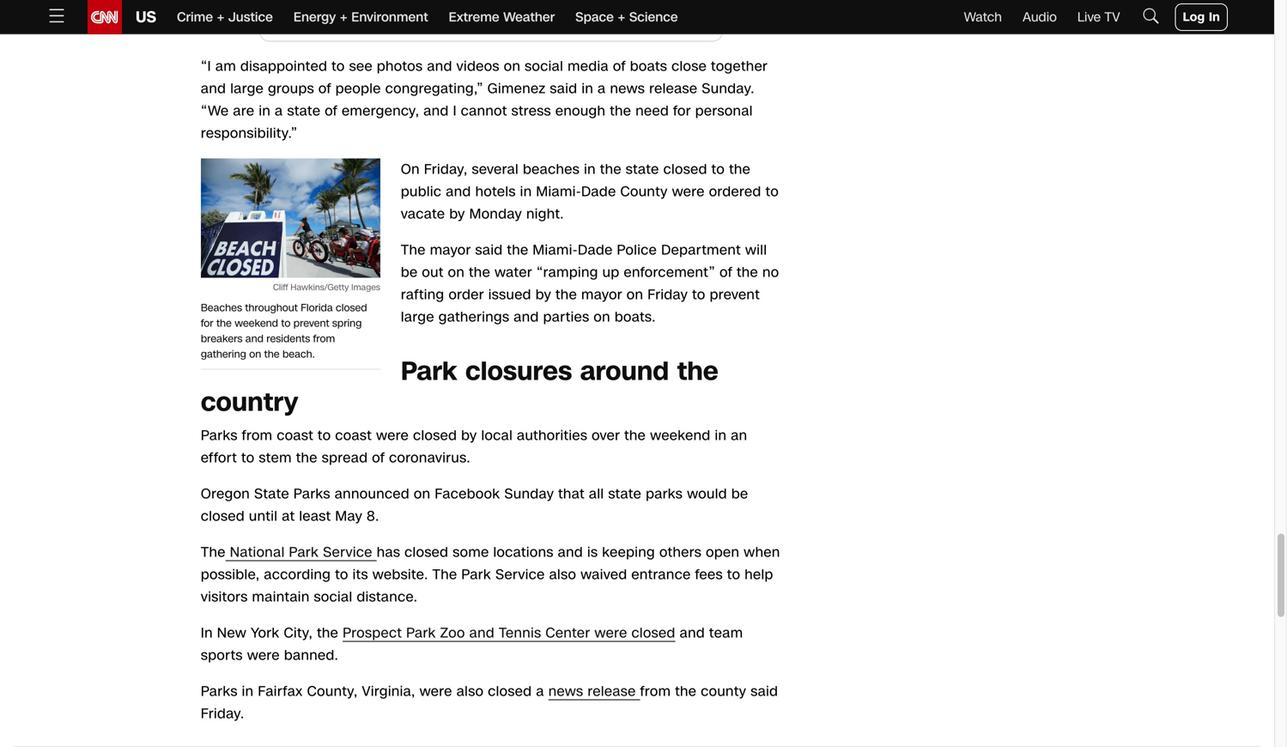 Task type: describe. For each thing, give the bounding box(es) containing it.
state
[[254, 484, 289, 504]]

were right center
[[595, 623, 628, 643]]

by inside 'park closures around the country parks from coast to coast were closed by local authorities over the weekend in an effort to stem the spread of coronavirus.'
[[461, 426, 477, 445]]

when
[[744, 543, 780, 562]]

park inside 'park closures around the country parks from coast to coast were closed by local authorities over the weekend in an effort to stem the spread of coronavirus.'
[[401, 353, 457, 389]]

closed inside oregon state parks announced on facebook sunday that all state parks would be closed until at least may 8.
[[201, 507, 245, 526]]

tv
[[1105, 8, 1121, 26]]

cliff
[[273, 281, 288, 293]]

oregon
[[201, 484, 250, 504]]

national
[[230, 543, 285, 562]]

on up boats.
[[627, 285, 644, 304]]

videos
[[457, 57, 500, 76]]

the up county at top
[[600, 160, 622, 179]]

i
[[453, 101, 457, 120]]

were inside 'park closures around the country parks from coast to coast were closed by local authorities over the weekend in an effort to stem the spread of coronavirus.'
[[376, 426, 409, 445]]

beaches
[[201, 301, 242, 315]]

the national park service
[[201, 543, 377, 562]]

local
[[481, 426, 513, 445]]

0 horizontal spatial also
[[457, 682, 484, 701]]

closed inside 'park closures around the country parks from coast to coast were closed by local authorities over the weekend in an effort to stem the spread of coronavirus.'
[[413, 426, 457, 445]]

effort
[[201, 448, 237, 467]]

some
[[453, 543, 489, 562]]

for inside beaches throughout florida closed for the weekend to prevent spring breakers and residents from gathering on the beach.
[[201, 316, 213, 331]]

monday
[[469, 204, 522, 224]]

to up spread
[[318, 426, 331, 445]]

photos
[[377, 57, 423, 76]]

city,
[[284, 623, 313, 643]]

parks
[[646, 484, 683, 504]]

watch
[[964, 8, 1002, 26]]

has
[[377, 543, 400, 562]]

in left fairfax
[[242, 682, 254, 701]]

8.
[[367, 507, 379, 526]]

announced
[[335, 484, 410, 504]]

an
[[731, 426, 748, 445]]

out
[[422, 263, 444, 282]]

0 vertical spatial mayor
[[430, 240, 471, 260]]

congregating,"
[[385, 79, 483, 98]]

disappointed
[[240, 57, 327, 76]]

county
[[701, 682, 747, 701]]

and right zoo
[[470, 623, 495, 643]]

on right out
[[448, 263, 465, 282]]

0 vertical spatial in
[[1209, 9, 1220, 25]]

on left boats.
[[594, 307, 611, 327]]

and inside on friday, several beaches in the state closed to the public and hotels in miami-dade county were ordered to vacate by monday night.
[[446, 182, 471, 201]]

cannot
[[461, 101, 507, 120]]

the inside from the county said friday.
[[675, 682, 697, 701]]

park left zoo
[[406, 623, 436, 643]]

breakers
[[201, 332, 243, 346]]

were inside the and team sports were banned.
[[247, 646, 280, 665]]

over
[[592, 426, 620, 445]]

enforcement"
[[624, 263, 716, 282]]

throughout
[[245, 301, 298, 315]]

all
[[589, 484, 604, 504]]

park up according on the bottom left
[[289, 543, 319, 562]]

to left stem
[[241, 448, 255, 467]]

miami- inside on friday, several beaches in the state closed to the public and hotels in miami-dade county were ordered to vacate by monday night.
[[536, 182, 581, 201]]

live tv link
[[1078, 8, 1121, 26]]

0 vertical spatial service
[[323, 543, 373, 562]]

were right virginia,
[[420, 682, 452, 701]]

in right beaches
[[584, 160, 596, 179]]

gatherings
[[439, 307, 510, 327]]

closures
[[465, 353, 572, 389]]

coronavirus.
[[389, 448, 471, 467]]

friday,
[[424, 160, 468, 179]]

the left no
[[737, 263, 758, 282]]

also inside has closed some locations and is keeping others open when possible, according to its website. the park service also waived entrance fees to help visitors maintain social distance.
[[549, 565, 576, 584]]

in new york city, the prospect park zoo and tennis center were closed
[[201, 623, 676, 643]]

of down people
[[325, 101, 338, 120]]

personal
[[695, 101, 753, 120]]

no
[[763, 263, 779, 282]]

zoo
[[440, 623, 465, 643]]

the right stem
[[296, 448, 318, 467]]

release inside the '"i am disappointed to see photos and videos on social media of boats close together and large groups of people congregating," gimenez said in a news release sunday. "we are in a state of emergency, and i cannot stress enough the need for personal responsibility."'
[[649, 79, 698, 98]]

0 horizontal spatial news
[[549, 682, 584, 701]]

the mayor said the miami-dade police department will be out on the water "ramping up enforcement" of the no rafting order issued by the mayor on friday to prevent large gatherings and parties on boats.
[[401, 240, 779, 327]]

to left its
[[335, 565, 348, 584]]

are
[[233, 101, 255, 120]]

miami- inside the mayor said the miami-dade police department will be out on the water "ramping up enforcement" of the no rafting order issued by the mayor on friday to prevent large gatherings and parties on boats.
[[533, 240, 578, 260]]

stress
[[512, 101, 551, 120]]

watch link
[[964, 8, 1002, 26]]

maintain
[[252, 587, 310, 607]]

closed inside has closed some locations and is keeping others open when possible, according to its website. the park service also waived entrance fees to help visitors maintain social distance.
[[405, 543, 449, 562]]

said inside the mayor said the miami-dade police department will be out on the water "ramping up enforcement" of the no rafting order issued by the mayor on friday to prevent large gatherings and parties on boats.
[[475, 240, 503, 260]]

rafting
[[401, 285, 445, 304]]

to up ordered
[[712, 160, 725, 179]]

national park service link
[[226, 543, 377, 562]]

on inside oregon state parks announced on facebook sunday that all state parks would be closed until at least may 8.
[[414, 484, 431, 504]]

the down residents
[[264, 347, 280, 362]]

state inside the '"i am disappointed to see photos and videos on social media of boats close together and large groups of people congregating," gimenez said in a news release sunday. "we are in a state of emergency, and i cannot stress enough the need for personal responsibility."'
[[287, 101, 321, 120]]

at
[[282, 507, 295, 526]]

vacate
[[401, 204, 445, 224]]

and inside beaches throughout florida closed for the weekend to prevent spring breakers and residents from gathering on the beach.
[[245, 332, 264, 346]]

hawkins/getty
[[291, 281, 349, 293]]

hotels
[[475, 182, 516, 201]]

sports
[[201, 646, 243, 665]]

ordered
[[709, 182, 762, 201]]

in inside 'park closures around the country parks from coast to coast were closed by local authorities over the weekend in an effort to stem the spread of coronavirus.'
[[715, 426, 727, 445]]

website.
[[373, 565, 428, 584]]

2 coast from the left
[[335, 426, 372, 445]]

and inside has closed some locations and is keeping others open when possible, according to its website. the park service also waived entrance fees to help visitors maintain social distance.
[[558, 543, 583, 562]]

were inside on friday, several beaches in the state closed to the public and hotels in miami-dade county were ordered to vacate by monday night.
[[672, 182, 705, 201]]

boats
[[630, 57, 668, 76]]

prospect park zoo and tennis center were closed link
[[343, 623, 676, 643]]

the right over
[[625, 426, 646, 445]]

to inside the mayor said the miami-dade police department will be out on the water "ramping up enforcement" of the no rafting order issued by the mayor on friday to prevent large gatherings and parties on boats.
[[692, 285, 706, 304]]

enough
[[556, 101, 606, 120]]

fees
[[695, 565, 723, 584]]

parks inside 'park closures around the country parks from coast to coast were closed by local authorities over the weekend in an effort to stem the spread of coronavirus.'
[[201, 426, 238, 445]]

residents
[[267, 332, 310, 346]]

beaches throughout florida closed for the weekend to prevent spring breakers and residents from gathering on the beach. image
[[201, 158, 380, 278]]

park inside has closed some locations and is keeping others open when possible, according to its website. the park service also waived entrance fees to help visitors maintain social distance.
[[462, 565, 491, 584]]

issued
[[489, 285, 532, 304]]

others
[[660, 543, 702, 562]]

friday
[[648, 285, 688, 304]]

weekend inside 'park closures around the country parks from coast to coast were closed by local authorities over the weekend in an effort to stem the spread of coronavirus.'
[[650, 426, 711, 445]]

sunday.
[[702, 79, 755, 98]]

from inside from the county said friday.
[[640, 682, 671, 701]]

extreme weather link
[[449, 0, 555, 34]]

to inside the '"i am disappointed to see photos and videos on social media of boats close together and large groups of people congregating," gimenez said in a news release sunday. "we are in a state of emergency, and i cannot stress enough the need for personal responsibility."'
[[332, 57, 345, 76]]

the inside has closed some locations and is keeping others open when possible, according to its website. the park service also waived entrance fees to help visitors maintain social distance.
[[433, 565, 457, 584]]

of left boats
[[613, 57, 626, 76]]

and up "we
[[201, 79, 226, 98]]

keeping
[[602, 543, 655, 562]]

beach.
[[283, 347, 315, 362]]

cliff hawkins/getty images
[[273, 281, 380, 293]]

2 vertical spatial parks
[[201, 682, 238, 701]]

the up the order
[[469, 263, 490, 282]]

gathering
[[201, 347, 246, 362]]

for inside the '"i am disappointed to see photos and videos on social media of boats close together and large groups of people congregating," gimenez said in a news release sunday. "we are in a state of emergency, and i cannot stress enough the need for personal responsibility."'
[[673, 101, 691, 120]]

to right ordered
[[766, 182, 779, 201]]

department
[[661, 240, 741, 260]]

boats.
[[615, 307, 656, 327]]

search icon image
[[1141, 5, 1162, 26]]

closed inside on friday, several beaches in the state closed to the public and hotels in miami-dade county were ordered to vacate by monday night.
[[664, 160, 707, 179]]

authorities
[[517, 426, 588, 445]]

spring
[[332, 316, 362, 331]]

log in
[[1183, 9, 1220, 25]]

said inside from the county said friday.
[[751, 682, 778, 701]]

the right around
[[677, 353, 719, 389]]

justice
[[228, 8, 273, 26]]

water
[[495, 263, 532, 282]]

audio link
[[1023, 8, 1057, 26]]

parties
[[543, 307, 590, 327]]

log in link
[[1176, 3, 1228, 31]]



Task type: vqa. For each thing, say whether or not it's contained in the screenshot.
bottommost LARGE
yes



Task type: locate. For each thing, give the bounding box(es) containing it.
0 vertical spatial weekend
[[235, 316, 278, 331]]

1 vertical spatial for
[[201, 316, 213, 331]]

1 vertical spatial miami-
[[533, 240, 578, 260]]

the up ordered
[[729, 160, 751, 179]]

gimenez
[[488, 79, 546, 98]]

said right county
[[751, 682, 778, 701]]

closed down the oregon
[[201, 507, 245, 526]]

1 vertical spatial from
[[242, 426, 273, 445]]

prevent inside the mayor said the miami-dade police department will be out on the water "ramping up enforcement" of the no rafting order issued by the mayor on friday to prevent large gatherings and parties on boats.
[[710, 285, 760, 304]]

0 vertical spatial miami-
[[536, 182, 581, 201]]

parks up effort
[[201, 426, 238, 445]]

closed down entrance
[[632, 623, 676, 643]]

0 horizontal spatial a
[[275, 101, 283, 120]]

and inside the and team sports were banned.
[[680, 623, 705, 643]]

0 vertical spatial also
[[549, 565, 576, 584]]

in up night.
[[520, 182, 532, 201]]

to right friday
[[692, 285, 706, 304]]

its
[[353, 565, 368, 584]]

may
[[335, 507, 363, 526]]

be inside oregon state parks announced on facebook sunday that all state parks would be closed until at least may 8.
[[732, 484, 749, 504]]

miami- up "ramping
[[533, 240, 578, 260]]

of inside the mayor said the miami-dade police department will be out on the water "ramping up enforcement" of the no rafting order issued by the mayor on friday to prevent large gatherings and parties on boats.
[[720, 263, 733, 282]]

until
[[249, 507, 278, 526]]

center
[[546, 623, 590, 643]]

by up parties
[[536, 285, 551, 304]]

0 horizontal spatial for
[[201, 316, 213, 331]]

0 horizontal spatial said
[[475, 240, 503, 260]]

stem
[[259, 448, 292, 467]]

from
[[313, 332, 335, 346], [242, 426, 273, 445], [640, 682, 671, 701]]

+ right space
[[618, 8, 626, 26]]

1 + from the left
[[217, 8, 225, 26]]

the up out
[[401, 240, 426, 260]]

on friday, several beaches in the state closed to the public and hotels in miami-dade county were ordered to vacate by monday night.
[[401, 160, 779, 224]]

0 horizontal spatial from
[[242, 426, 273, 445]]

news down center
[[549, 682, 584, 701]]

closed down prospect park zoo and tennis center were closed link
[[488, 682, 532, 701]]

2 vertical spatial from
[[640, 682, 671, 701]]

large down rafting at the top left of page
[[401, 307, 434, 327]]

0 horizontal spatial large
[[230, 79, 264, 98]]

closed
[[664, 160, 707, 179], [336, 301, 367, 315], [413, 426, 457, 445], [201, 507, 245, 526], [405, 543, 449, 562], [632, 623, 676, 643], [488, 682, 532, 701]]

the for the mayor said the miami-dade police department will be out on the water "ramping up enforcement" of the no rafting order issued by the mayor on friday to prevent large gatherings and parties on boats.
[[401, 240, 426, 260]]

park
[[401, 353, 457, 389], [289, 543, 319, 562], [462, 565, 491, 584], [406, 623, 436, 643]]

mayor up out
[[430, 240, 471, 260]]

large inside the mayor said the miami-dade police department will be out on the water "ramping up enforcement" of the no rafting order issued by the mayor on friday to prevent large gatherings and parties on boats.
[[401, 307, 434, 327]]

2 horizontal spatial a
[[598, 79, 606, 98]]

crime + justice
[[177, 8, 273, 26]]

social inside has closed some locations and is keeping others open when possible, according to its website. the park service also waived entrance fees to help visitors maintain social distance.
[[314, 587, 353, 607]]

1 vertical spatial said
[[475, 240, 503, 260]]

3 + from the left
[[618, 8, 626, 26]]

responsibility."
[[201, 124, 298, 143]]

would
[[687, 484, 727, 504]]

parks up least
[[294, 484, 330, 504]]

space + science link
[[576, 0, 678, 34]]

1 vertical spatial social
[[314, 587, 353, 607]]

0 vertical spatial large
[[230, 79, 264, 98]]

prevent inside beaches throughout florida closed for the weekend to prevent spring breakers and residents from gathering on the beach.
[[294, 316, 329, 331]]

the
[[610, 101, 632, 120], [600, 160, 622, 179], [729, 160, 751, 179], [507, 240, 529, 260], [469, 263, 490, 282], [737, 263, 758, 282], [556, 285, 577, 304], [216, 316, 232, 331], [264, 347, 280, 362], [677, 353, 719, 389], [625, 426, 646, 445], [296, 448, 318, 467], [317, 623, 339, 643], [675, 682, 697, 701]]

according
[[264, 565, 331, 584]]

release down close
[[649, 79, 698, 98]]

from down spring
[[313, 332, 335, 346]]

1 horizontal spatial in
[[1209, 9, 1220, 25]]

be left out
[[401, 263, 418, 282]]

+
[[217, 8, 225, 26], [340, 8, 348, 26], [618, 8, 626, 26]]

state right all
[[608, 484, 642, 504]]

the left county
[[675, 682, 697, 701]]

1 horizontal spatial be
[[732, 484, 749, 504]]

us
[[136, 6, 156, 28]]

1 horizontal spatial prevent
[[710, 285, 760, 304]]

energy
[[294, 8, 336, 26]]

the inside the '"i am disappointed to see photos and videos on social media of boats close together and large groups of people congregating," gimenez said in a news release sunday. "we are in a state of emergency, and i cannot stress enough the need for personal responsibility."'
[[610, 101, 632, 120]]

social down according on the bottom left
[[314, 587, 353, 607]]

parks up friday.
[[201, 682, 238, 701]]

us link
[[122, 0, 156, 34]]

on inside the '"i am disappointed to see photos and videos on social media of boats close together and large groups of people congregating," gimenez said in a news release sunday. "we are in a state of emergency, and i cannot stress enough the need for personal responsibility."'
[[504, 57, 521, 76]]

state inside on friday, several beaches in the state closed to the public and hotels in miami-dade county were ordered to vacate by monday night.
[[626, 160, 659, 179]]

facebook
[[435, 484, 500, 504]]

1 horizontal spatial large
[[401, 307, 434, 327]]

entrance
[[632, 565, 691, 584]]

also
[[549, 565, 576, 584], [457, 682, 484, 701]]

2 horizontal spatial from
[[640, 682, 671, 701]]

from inside 'park closures around the country parks from coast to coast were closed by local authorities over the weekend in an effort to stem the spread of coronavirus.'
[[242, 426, 273, 445]]

state inside oregon state parks announced on facebook sunday that all state parks would be closed until at least may 8.
[[608, 484, 642, 504]]

1 vertical spatial by
[[536, 285, 551, 304]]

+ for crime
[[217, 8, 225, 26]]

1 vertical spatial a
[[275, 101, 283, 120]]

the up banned.
[[317, 623, 339, 643]]

that
[[558, 484, 585, 504]]

images
[[351, 281, 380, 293]]

weather
[[503, 8, 555, 26]]

tennis
[[499, 623, 542, 643]]

in left an
[[715, 426, 727, 445]]

0 horizontal spatial +
[[217, 8, 225, 26]]

oregon state parks announced on facebook sunday that all state parks would be closed until at least may 8.
[[201, 484, 749, 526]]

0 horizontal spatial social
[[314, 587, 353, 607]]

+ for energy
[[340, 8, 348, 26]]

the for the national park service
[[201, 543, 226, 562]]

be right would
[[732, 484, 749, 504]]

be inside the mayor said the miami-dade police department will be out on the water "ramping up enforcement" of the no rafting order issued by the mayor on friday to prevent large gatherings and parties on boats.
[[401, 263, 418, 282]]

from left county
[[640, 682, 671, 701]]

1 horizontal spatial a
[[536, 682, 544, 701]]

on inside beaches throughout florida closed for the weekend to prevent spring breakers and residents from gathering on the beach.
[[249, 347, 261, 362]]

2 vertical spatial by
[[461, 426, 477, 445]]

2 horizontal spatial the
[[433, 565, 457, 584]]

1 vertical spatial prevent
[[294, 316, 329, 331]]

the inside the mayor said the miami-dade police department will be out on the water "ramping up enforcement" of the no rafting order issued by the mayor on friday to prevent large gatherings and parties on boats.
[[401, 240, 426, 260]]

1 vertical spatial large
[[401, 307, 434, 327]]

dade left county at top
[[581, 182, 616, 201]]

weekend inside beaches throughout florida closed for the weekend to prevent spring breakers and residents from gathering on the beach.
[[235, 316, 278, 331]]

were up coronavirus.
[[376, 426, 409, 445]]

of left people
[[319, 79, 331, 98]]

to inside beaches throughout florida closed for the weekend to prevent spring breakers and residents from gathering on the beach.
[[281, 316, 291, 331]]

dade inside the mayor said the miami-dade police department will be out on the water "ramping up enforcement" of the no rafting order issued by the mayor on friday to prevent large gatherings and parties on boats.
[[578, 240, 613, 260]]

night.
[[526, 204, 564, 224]]

a left news release link
[[536, 682, 544, 701]]

0 vertical spatial by
[[449, 204, 465, 224]]

1 horizontal spatial also
[[549, 565, 576, 584]]

2 vertical spatial state
[[608, 484, 642, 504]]

state down groups
[[287, 101, 321, 120]]

0 horizontal spatial be
[[401, 263, 418, 282]]

+ right energy
[[340, 8, 348, 26]]

closed up website.
[[405, 543, 449, 562]]

mayor down 'up'
[[581, 285, 623, 304]]

and left team at bottom right
[[680, 623, 705, 643]]

release
[[649, 79, 698, 98], [588, 682, 636, 701]]

by inside on friday, several beaches in the state closed to the public and hotels in miami-dade county were ordered to vacate by monday night.
[[449, 204, 465, 224]]

2 horizontal spatial said
[[751, 682, 778, 701]]

1 horizontal spatial social
[[525, 57, 564, 76]]

1 horizontal spatial from
[[313, 332, 335, 346]]

closed up coronavirus.
[[413, 426, 457, 445]]

coast up stem
[[277, 426, 314, 445]]

0 vertical spatial state
[[287, 101, 321, 120]]

1 horizontal spatial for
[[673, 101, 691, 120]]

waived
[[581, 565, 627, 584]]

a down groups
[[275, 101, 283, 120]]

prevent down will
[[710, 285, 760, 304]]

dade inside on friday, several beaches in the state closed to the public and hotels in miami-dade county were ordered to vacate by monday night.
[[581, 182, 616, 201]]

"we
[[201, 101, 229, 120]]

of right spread
[[372, 448, 385, 467]]

energy + environment
[[294, 8, 428, 26]]

to left see
[[332, 57, 345, 76]]

1 vertical spatial weekend
[[650, 426, 711, 445]]

service inside has closed some locations and is keeping others open when possible, according to its website. the park service also waived entrance fees to help visitors maintain social distance.
[[496, 565, 545, 584]]

and right breakers
[[245, 332, 264, 346]]

distance.
[[357, 587, 418, 607]]

and team sports were banned.
[[201, 623, 743, 665]]

0 vertical spatial news
[[610, 79, 645, 98]]

virginia,
[[362, 682, 415, 701]]

1 vertical spatial mayor
[[581, 285, 623, 304]]

possible,
[[201, 565, 260, 584]]

"ramping
[[537, 263, 598, 282]]

2 vertical spatial a
[[536, 682, 544, 701]]

and down 'issued' on the top left
[[514, 307, 539, 327]]

florida
[[301, 301, 333, 315]]

0 horizontal spatial coast
[[277, 426, 314, 445]]

dade
[[581, 182, 616, 201], [578, 240, 613, 260]]

park down gatherings
[[401, 353, 457, 389]]

and inside the mayor said the miami-dade police department will be out on the water "ramping up enforcement" of the no rafting order issued by the mayor on friday to prevent large gatherings and parties on boats.
[[514, 307, 539, 327]]

1 vertical spatial state
[[626, 160, 659, 179]]

weekend down throughout
[[235, 316, 278, 331]]

new
[[217, 623, 247, 643]]

am
[[215, 57, 236, 76]]

banned.
[[284, 646, 339, 665]]

weekend
[[235, 316, 278, 331], [650, 426, 711, 445]]

1 coast from the left
[[277, 426, 314, 445]]

coast up spread
[[335, 426, 372, 445]]

1 vertical spatial news
[[549, 682, 584, 701]]

and down friday,
[[446, 182, 471, 201]]

a
[[598, 79, 606, 98], [275, 101, 283, 120], [536, 682, 544, 701]]

in
[[1209, 9, 1220, 25], [201, 623, 213, 643]]

team
[[709, 623, 743, 643]]

the up breakers
[[216, 316, 232, 331]]

social inside the '"i am disappointed to see photos and videos on social media of boats close together and large groups of people congregating," gimenez said in a news release sunday. "we are in a state of emergency, and i cannot stress enough the need for personal responsibility."'
[[525, 57, 564, 76]]

1 horizontal spatial said
[[550, 79, 578, 98]]

the
[[401, 240, 426, 260], [201, 543, 226, 562], [433, 565, 457, 584]]

environment
[[351, 8, 428, 26]]

by left local
[[461, 426, 477, 445]]

1 horizontal spatial service
[[496, 565, 545, 584]]

live tv
[[1078, 8, 1121, 26]]

1 horizontal spatial mayor
[[581, 285, 623, 304]]

0 vertical spatial from
[[313, 332, 335, 346]]

by right vacate on the left of page
[[449, 204, 465, 224]]

parks inside oregon state parks announced on facebook sunday that all state parks would be closed until at least may 8.
[[294, 484, 330, 504]]

0 vertical spatial dade
[[581, 182, 616, 201]]

news inside the '"i am disappointed to see photos and videos on social media of boats close together and large groups of people congregating," gimenez said in a news release sunday. "we are in a state of emergency, and i cannot stress enough the need for personal responsibility."'
[[610, 79, 645, 98]]

+ right the crime
[[217, 8, 225, 26]]

friday.
[[201, 704, 244, 723]]

miami-
[[536, 182, 581, 201], [533, 240, 578, 260]]

large inside the '"i am disappointed to see photos and videos on social media of boats close together and large groups of people congregating," gimenez said in a news release sunday. "we are in a state of emergency, and i cannot stress enough the need for personal responsibility."'
[[230, 79, 264, 98]]

also down the and team sports were banned.
[[457, 682, 484, 701]]

+ for space
[[618, 8, 626, 26]]

1 vertical spatial release
[[588, 682, 636, 701]]

0 vertical spatial a
[[598, 79, 606, 98]]

"i
[[201, 57, 211, 76]]

closed up spring
[[336, 301, 367, 315]]

0 horizontal spatial prevent
[[294, 316, 329, 331]]

fairfax
[[258, 682, 303, 701]]

1 horizontal spatial +
[[340, 8, 348, 26]]

0 vertical spatial the
[[401, 240, 426, 260]]

1 vertical spatial in
[[201, 623, 213, 643]]

to right fees
[[727, 565, 741, 584]]

0 vertical spatial social
[[525, 57, 564, 76]]

the left need
[[610, 101, 632, 120]]

news
[[610, 79, 645, 98], [549, 682, 584, 701]]

weekend left an
[[650, 426, 711, 445]]

for
[[673, 101, 691, 120], [201, 316, 213, 331]]

0 vertical spatial parks
[[201, 426, 238, 445]]

0 horizontal spatial mayor
[[430, 240, 471, 260]]

0 horizontal spatial the
[[201, 543, 226, 562]]

for right need
[[673, 101, 691, 120]]

were right county at top
[[672, 182, 705, 201]]

the up parties
[[556, 285, 577, 304]]

dade up 'up'
[[578, 240, 613, 260]]

state up county at top
[[626, 160, 659, 179]]

0 horizontal spatial service
[[323, 543, 373, 562]]

parks in fairfax county, virginia, were also closed a news release
[[201, 682, 640, 701]]

0 horizontal spatial in
[[201, 623, 213, 643]]

country
[[201, 384, 298, 420]]

1 horizontal spatial weekend
[[650, 426, 711, 445]]

1 vertical spatial service
[[496, 565, 545, 584]]

said inside the '"i am disappointed to see photos and videos on social media of boats close together and large groups of people congregating," gimenez said in a news release sunday. "we are in a state of emergency, and i cannot stress enough the need for personal responsibility."'
[[550, 79, 578, 98]]

people
[[336, 79, 381, 98]]

0 vertical spatial release
[[649, 79, 698, 98]]

0 vertical spatial for
[[673, 101, 691, 120]]

by inside the mayor said the miami-dade police department will be out on the water "ramping up enforcement" of the no rafting order issued by the mayor on friday to prevent large gatherings and parties on boats.
[[536, 285, 551, 304]]

york
[[251, 623, 280, 643]]

large up are
[[230, 79, 264, 98]]

on down coronavirus.
[[414, 484, 431, 504]]

said
[[550, 79, 578, 98], [475, 240, 503, 260], [751, 682, 778, 701]]

0 horizontal spatial release
[[588, 682, 636, 701]]

for down the "beaches"
[[201, 316, 213, 331]]

release down center
[[588, 682, 636, 701]]

2 vertical spatial said
[[751, 682, 778, 701]]

1 vertical spatial also
[[457, 682, 484, 701]]

need
[[636, 101, 669, 120]]

0 horizontal spatial weekend
[[235, 316, 278, 331]]

were down york
[[247, 646, 280, 665]]

extreme weather
[[449, 8, 555, 26]]

1 vertical spatial parks
[[294, 484, 330, 504]]

visitors
[[201, 587, 248, 607]]

1 vertical spatial be
[[732, 484, 749, 504]]

2 vertical spatial the
[[433, 565, 457, 584]]

from inside beaches throughout florida closed for the weekend to prevent spring breakers and residents from gathering on the beach.
[[313, 332, 335, 346]]

1 horizontal spatial release
[[649, 79, 698, 98]]

up
[[603, 263, 620, 282]]

science
[[629, 8, 678, 26]]

will
[[745, 240, 767, 260]]

1 vertical spatial dade
[[578, 240, 613, 260]]

on up "gimenez"
[[504, 57, 521, 76]]

open menu icon image
[[46, 5, 67, 26]]

said up enough
[[550, 79, 578, 98]]

1 horizontal spatial the
[[401, 240, 426, 260]]

1 vertical spatial the
[[201, 543, 226, 562]]

of down department
[[720, 263, 733, 282]]

also left waived
[[549, 565, 576, 584]]

open
[[706, 543, 740, 562]]

miami- down beaches
[[536, 182, 581, 201]]

and left i
[[424, 101, 449, 120]]

in down media
[[582, 79, 594, 98]]

the up possible,
[[201, 543, 226, 562]]

county,
[[307, 682, 358, 701]]

from the county said friday.
[[201, 682, 778, 723]]

together
[[711, 57, 768, 76]]

a down media
[[598, 79, 606, 98]]

and up congregating,"
[[427, 57, 452, 76]]

social up "gimenez"
[[525, 57, 564, 76]]

in right are
[[259, 101, 271, 120]]

0 vertical spatial prevent
[[710, 285, 760, 304]]

1 horizontal spatial coast
[[335, 426, 372, 445]]

0 vertical spatial said
[[550, 79, 578, 98]]

closed inside beaches throughout florida closed for the weekend to prevent spring breakers and residents from gathering on the beach.
[[336, 301, 367, 315]]

0 vertical spatial be
[[401, 263, 418, 282]]

2 horizontal spatial +
[[618, 8, 626, 26]]

said up water
[[475, 240, 503, 260]]

of inside 'park closures around the country parks from coast to coast were closed by local authorities over the weekend in an effort to stem the spread of coronavirus.'
[[372, 448, 385, 467]]

2 + from the left
[[340, 8, 348, 26]]

county
[[621, 182, 668, 201]]

1 horizontal spatial news
[[610, 79, 645, 98]]

the up water
[[507, 240, 529, 260]]

audio
[[1023, 8, 1057, 26]]



